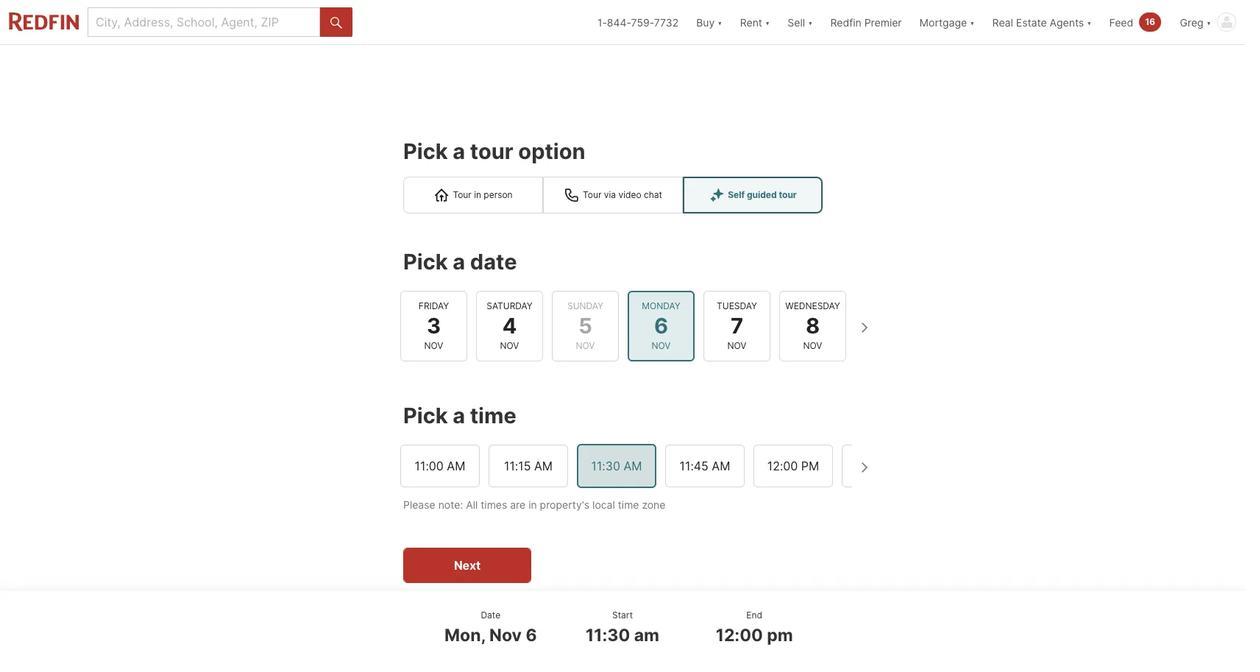 Task type: locate. For each thing, give the bounding box(es) containing it.
0 vertical spatial a
[[453, 139, 465, 164]]

monday
[[642, 300, 681, 311]]

nov down 3
[[424, 340, 444, 351]]

nov inside friday 3 nov
[[424, 340, 444, 351]]

tour
[[470, 139, 514, 164], [779, 189, 797, 201]]

1 tour from the left
[[453, 189, 472, 201]]

in left "person"
[[474, 189, 481, 201]]

12:00 pm
[[768, 459, 820, 473]]

11:30
[[592, 459, 621, 473], [586, 625, 630, 645]]

2 ▾ from the left
[[766, 16, 770, 28]]

0 vertical spatial time
[[470, 402, 517, 428]]

redfin premier
[[831, 16, 902, 28]]

time
[[470, 402, 517, 428], [618, 498, 639, 511]]

pm inside button
[[802, 459, 820, 473]]

redfin premier button
[[822, 0, 911, 44]]

▾ right greg
[[1207, 16, 1212, 28]]

start 11:30 am
[[586, 609, 660, 645]]

0 horizontal spatial pm
[[767, 625, 793, 645]]

0 vertical spatial pm
[[802, 459, 820, 473]]

0 vertical spatial next image
[[853, 316, 876, 339]]

nov down 4
[[500, 340, 519, 351]]

video
[[619, 189, 642, 201]]

1 vertical spatial pick
[[403, 249, 448, 275]]

am
[[447, 459, 466, 473], [534, 459, 553, 473], [624, 459, 642, 473], [712, 459, 731, 473], [634, 625, 660, 645]]

tour in person
[[453, 189, 513, 201]]

0 horizontal spatial tour
[[453, 189, 472, 201]]

7732
[[654, 16, 679, 28]]

0 horizontal spatial 6
[[526, 625, 537, 645]]

pick for pick a tour option
[[403, 139, 448, 164]]

6 right the "mon,"
[[526, 625, 537, 645]]

759-
[[631, 16, 654, 28]]

11:30 inside 11:30 am button
[[592, 459, 621, 473]]

tour left via
[[583, 189, 602, 201]]

1 vertical spatial a
[[453, 249, 465, 275]]

tour left "person"
[[453, 189, 472, 201]]

0 vertical spatial 6
[[654, 313, 669, 338]]

0 vertical spatial tour
[[470, 139, 514, 164]]

2 next image from the top
[[853, 456, 876, 479]]

next image right the wednesday 8 nov
[[853, 316, 876, 339]]

▾ right buy at the right of the page
[[718, 16, 723, 28]]

11:15 am
[[504, 459, 553, 473]]

greg
[[1181, 16, 1204, 28]]

0 vertical spatial in
[[474, 189, 481, 201]]

0 horizontal spatial in
[[474, 189, 481, 201]]

nov down 8
[[804, 340, 823, 351]]

12:00
[[768, 459, 798, 473], [716, 625, 763, 645]]

11:30 up local
[[592, 459, 621, 473]]

mon,
[[445, 625, 486, 645]]

nov inside date mon, nov 6
[[490, 625, 522, 645]]

premier
[[865, 16, 902, 28]]

11:30 down start
[[586, 625, 630, 645]]

6 ▾ from the left
[[1207, 16, 1212, 28]]

2 pick from the top
[[403, 249, 448, 275]]

nov inside monday 6 nov
[[652, 340, 671, 351]]

4 ▾ from the left
[[970, 16, 975, 28]]

zone
[[642, 498, 666, 511]]

1 horizontal spatial in
[[529, 498, 537, 511]]

tour up "person"
[[470, 139, 514, 164]]

2 a from the top
[[453, 249, 465, 275]]

3 a from the top
[[453, 402, 465, 428]]

1 vertical spatial 12:00
[[716, 625, 763, 645]]

2 vertical spatial pick
[[403, 402, 448, 428]]

sell ▾ button
[[788, 0, 813, 44]]

12:00 inside end 12:00 pm
[[716, 625, 763, 645]]

in right are
[[529, 498, 537, 511]]

1 horizontal spatial pm
[[802, 459, 820, 473]]

11:45
[[680, 459, 709, 473]]

0 horizontal spatial time
[[470, 402, 517, 428]]

real estate agents ▾ link
[[993, 0, 1092, 44]]

1 pick from the top
[[403, 139, 448, 164]]

0 vertical spatial 11:30
[[592, 459, 621, 473]]

2 tour from the left
[[583, 189, 602, 201]]

note:
[[439, 498, 463, 511]]

6 inside date mon, nov 6
[[526, 625, 537, 645]]

▾ right sell at top
[[808, 16, 813, 28]]

▾
[[718, 16, 723, 28], [766, 16, 770, 28], [808, 16, 813, 28], [970, 16, 975, 28], [1087, 16, 1092, 28], [1207, 16, 1212, 28]]

submit search image
[[331, 17, 342, 28]]

buy ▾
[[697, 16, 723, 28]]

11:15 am button
[[489, 445, 568, 487]]

1 horizontal spatial tour
[[779, 189, 797, 201]]

tuesday 7 nov
[[717, 300, 758, 351]]

am for 11:00 am
[[447, 459, 466, 473]]

tour for tour in person
[[453, 189, 472, 201]]

pick up 11:00 on the left of page
[[403, 402, 448, 428]]

1 vertical spatial 11:30
[[586, 625, 630, 645]]

sell
[[788, 16, 805, 28]]

pick up tour in person option
[[403, 139, 448, 164]]

▾ right agents
[[1087, 16, 1092, 28]]

mortgage
[[920, 16, 968, 28]]

time up 11:15
[[470, 402, 517, 428]]

1 vertical spatial tour
[[779, 189, 797, 201]]

saturday
[[487, 300, 533, 311]]

1-
[[598, 16, 607, 28]]

1 a from the top
[[453, 139, 465, 164]]

1 horizontal spatial 6
[[654, 313, 669, 338]]

next image
[[853, 316, 876, 339], [853, 456, 876, 479]]

nov down '7'
[[728, 340, 747, 351]]

date
[[481, 609, 501, 620]]

nov down monday
[[652, 340, 671, 351]]

tour for guided
[[779, 189, 797, 201]]

▾ for rent ▾
[[766, 16, 770, 28]]

1 vertical spatial pm
[[767, 625, 793, 645]]

nov inside tuesday 7 nov
[[728, 340, 747, 351]]

a up 11:00 am button
[[453, 402, 465, 428]]

3 pick from the top
[[403, 402, 448, 428]]

pick up friday
[[403, 249, 448, 275]]

time right local
[[618, 498, 639, 511]]

am for 11:30 am
[[624, 459, 642, 473]]

a
[[453, 139, 465, 164], [453, 249, 465, 275], [453, 402, 465, 428]]

City, Address, School, Agent, ZIP search field
[[88, 7, 320, 37]]

11:00 am button
[[401, 445, 480, 487]]

1 vertical spatial 6
[[526, 625, 537, 645]]

real
[[993, 16, 1014, 28]]

▾ right rent
[[766, 16, 770, 28]]

nov down date
[[490, 625, 522, 645]]

in inside option
[[474, 189, 481, 201]]

next button
[[403, 548, 532, 583]]

pick for pick a date
[[403, 249, 448, 275]]

1 horizontal spatial tour
[[583, 189, 602, 201]]

real estate agents ▾ button
[[984, 0, 1101, 44]]

list box
[[403, 177, 842, 214]]

a up tour in person option
[[453, 139, 465, 164]]

rent ▾ button
[[732, 0, 779, 44]]

estate
[[1017, 16, 1047, 28]]

1 vertical spatial next image
[[853, 456, 876, 479]]

1 next image from the top
[[853, 316, 876, 339]]

nov inside saturday 4 nov
[[500, 340, 519, 351]]

times
[[481, 498, 507, 511]]

tour for a
[[470, 139, 514, 164]]

tour right guided
[[779, 189, 797, 201]]

nov inside the wednesday 8 nov
[[804, 340, 823, 351]]

0 vertical spatial 12:00
[[768, 459, 798, 473]]

nov for 6
[[652, 340, 671, 351]]

tour inside 'option'
[[779, 189, 797, 201]]

1 ▾ from the left
[[718, 16, 723, 28]]

a left date on the left top of the page
[[453, 249, 465, 275]]

3 ▾ from the left
[[808, 16, 813, 28]]

2 vertical spatial a
[[453, 402, 465, 428]]

sunday 5 nov
[[568, 300, 604, 351]]

0 horizontal spatial 12:00
[[716, 625, 763, 645]]

am inside start 11:30 am
[[634, 625, 660, 645]]

real estate agents ▾
[[993, 16, 1092, 28]]

are
[[510, 498, 526, 511]]

pick
[[403, 139, 448, 164], [403, 249, 448, 275], [403, 402, 448, 428]]

a for date
[[453, 249, 465, 275]]

6 down monday
[[654, 313, 669, 338]]

a for tour
[[453, 139, 465, 164]]

next image right 12:00 pm button on the bottom
[[853, 456, 876, 479]]

buy ▾ button
[[688, 0, 732, 44]]

0 vertical spatial pick
[[403, 139, 448, 164]]

1 horizontal spatial time
[[618, 498, 639, 511]]

tour via video chat option
[[543, 177, 683, 214]]

▾ right mortgage
[[970, 16, 975, 28]]

11:45 am button
[[666, 445, 745, 487]]

6
[[654, 313, 669, 338], [526, 625, 537, 645]]

0 horizontal spatial tour
[[470, 139, 514, 164]]

nov
[[424, 340, 444, 351], [500, 340, 519, 351], [576, 340, 595, 351], [652, 340, 671, 351], [728, 340, 747, 351], [804, 340, 823, 351], [490, 625, 522, 645]]

12:00 inside button
[[768, 459, 798, 473]]

1-844-759-7732 link
[[598, 16, 679, 28]]

1 horizontal spatial 12:00
[[768, 459, 798, 473]]

pm
[[802, 459, 820, 473], [767, 625, 793, 645]]

nov down the 5
[[576, 340, 595, 351]]

nov inside sunday 5 nov
[[576, 340, 595, 351]]



Task type: vqa. For each thing, say whether or not it's contained in the screenshot.


Task type: describe. For each thing, give the bounding box(es) containing it.
mortgage ▾
[[920, 16, 975, 28]]

sell ▾ button
[[779, 0, 822, 44]]

6 inside monday 6 nov
[[654, 313, 669, 338]]

self guided tour
[[728, 189, 797, 201]]

11:00
[[415, 459, 444, 473]]

1-844-759-7732
[[598, 16, 679, 28]]

12:00 pm button
[[754, 445, 833, 487]]

local
[[593, 498, 615, 511]]

am for 11:15 am
[[534, 459, 553, 473]]

mortgage ▾ button
[[920, 0, 975, 44]]

11:30 am button
[[577, 444, 657, 488]]

start
[[613, 609, 633, 620]]

3
[[427, 313, 441, 338]]

please
[[403, 498, 436, 511]]

self guided tour option
[[683, 177, 823, 214]]

buy
[[697, 16, 715, 28]]

rent ▾ button
[[740, 0, 770, 44]]

list box containing tour in person
[[403, 177, 842, 214]]

7
[[731, 313, 744, 338]]

wednesday 8 nov
[[786, 300, 841, 351]]

11:45 am
[[680, 459, 731, 473]]

▾ for greg ▾
[[1207, 16, 1212, 28]]

▾ for sell ▾
[[808, 16, 813, 28]]

end 12:00 pm
[[716, 609, 793, 645]]

8
[[806, 313, 820, 338]]

5
[[579, 313, 593, 338]]

via
[[604, 189, 616, 201]]

date
[[470, 249, 517, 275]]

pick a tour option
[[403, 139, 586, 164]]

tour for tour via video chat
[[583, 189, 602, 201]]

11:15
[[504, 459, 531, 473]]

next
[[454, 558, 481, 573]]

11:30 am
[[592, 459, 642, 473]]

please note: all times are in property's local time zone
[[403, 498, 666, 511]]

self
[[728, 189, 745, 201]]

pick for pick a time
[[403, 402, 448, 428]]

property's
[[540, 498, 590, 511]]

buy ▾ button
[[697, 0, 723, 44]]

mortgage ▾ button
[[911, 0, 984, 44]]

pick a date
[[403, 249, 517, 275]]

a for time
[[453, 402, 465, 428]]

friday 3 nov
[[419, 300, 449, 351]]

11:30 inside start 11:30 am
[[586, 625, 630, 645]]

tour in person option
[[403, 177, 543, 214]]

tuesday
[[717, 300, 758, 311]]

date mon, nov 6
[[445, 609, 537, 645]]

feed
[[1110, 16, 1134, 28]]

option
[[519, 139, 586, 164]]

wednesday
[[786, 300, 841, 311]]

nov for 8
[[804, 340, 823, 351]]

rent ▾
[[740, 16, 770, 28]]

16
[[1146, 16, 1156, 27]]

chat
[[644, 189, 663, 201]]

1 vertical spatial time
[[618, 498, 639, 511]]

nov for 3
[[424, 340, 444, 351]]

greg ▾
[[1181, 16, 1212, 28]]

agents
[[1050, 16, 1085, 28]]

nov for 7
[[728, 340, 747, 351]]

end
[[747, 609, 763, 620]]

person
[[484, 189, 513, 201]]

monday 6 nov
[[642, 300, 681, 351]]

sunday
[[568, 300, 604, 311]]

4
[[503, 313, 517, 338]]

saturday 4 nov
[[487, 300, 533, 351]]

tour via video chat
[[583, 189, 663, 201]]

nov for 5
[[576, 340, 595, 351]]

sell ▾
[[788, 16, 813, 28]]

1 vertical spatial in
[[529, 498, 537, 511]]

pick a time
[[403, 402, 517, 428]]

all
[[466, 498, 478, 511]]

▾ for mortgage ▾
[[970, 16, 975, 28]]

rent
[[740, 16, 763, 28]]

844-
[[607, 16, 631, 28]]

am for 11:45 am
[[712, 459, 731, 473]]

11:00 am
[[415, 459, 466, 473]]

pm inside end 12:00 pm
[[767, 625, 793, 645]]

redfin
[[831, 16, 862, 28]]

5 ▾ from the left
[[1087, 16, 1092, 28]]

nov for 4
[[500, 340, 519, 351]]

friday
[[419, 300, 449, 311]]

guided
[[747, 189, 777, 201]]

▾ for buy ▾
[[718, 16, 723, 28]]



